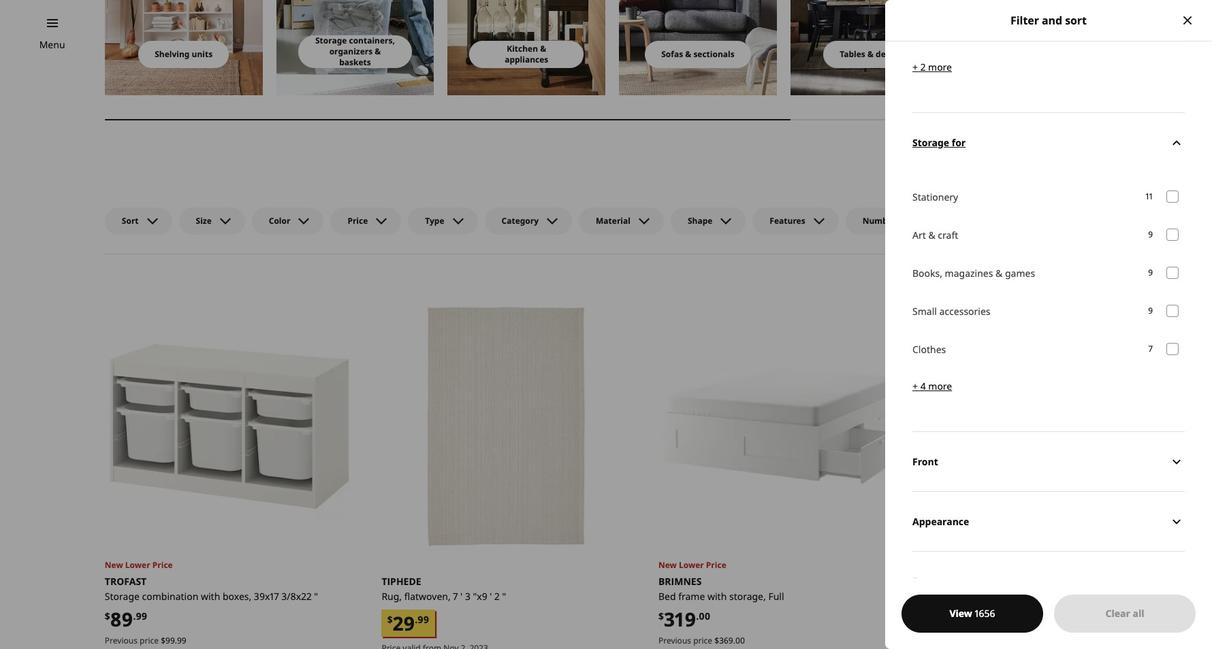 Task type: describe. For each thing, give the bounding box(es) containing it.
& for sofas & sectionals
[[686, 48, 692, 60]]

369
[[720, 636, 734, 647]]

stationery
[[913, 191, 959, 204]]

7 inside tiphede rug, flatwoven, 7 ' 3 "x9 ' 2 "
[[453, 591, 458, 604]]

sort and filter dialog
[[886, 0, 1213, 650]]

3/8x22
[[282, 591, 312, 604]]

storage for storage for
[[913, 136, 950, 149]]

kitchen & appliances
[[505, 43, 549, 65]]

29
[[393, 611, 415, 637]]

previous price $ 149 . 00
[[936, 636, 1021, 647]]

form
[[913, 575, 938, 588]]

00 inside new lower price brimnes bed frame with storage, full $ 319 . 00
[[699, 610, 711, 623]]

with for 89
[[201, 591, 220, 604]]

full
[[769, 591, 785, 604]]

00 right '149'
[[1012, 636, 1021, 647]]

bookcase, 23 5/8x74 3/4 " 129 . 00
[[936, 591, 1050, 633]]

price for 319
[[706, 560, 727, 572]]

number of drawers button
[[846, 208, 976, 235]]

39x17
[[254, 591, 279, 604]]

+ 2 more button
[[913, 49, 1185, 85]]

beds button
[[1015, 41, 1067, 68]]

+ for + 2 more
[[913, 61, 918, 74]]

small
[[913, 305, 937, 318]]

price for 129
[[971, 636, 990, 647]]

more for + 2 more
[[929, 61, 952, 74]]

23
[[983, 591, 994, 604]]

category button
[[485, 208, 572, 235]]

lower for 319
[[679, 560, 704, 572]]

clothes
[[913, 344, 946, 356]]

new lower price brimnes bed frame with storage, full $ 319 . 00
[[659, 560, 785, 633]]

11
[[1146, 191, 1153, 202]]

9 products element for &
[[1149, 267, 1153, 280]]

clear all
[[1106, 608, 1145, 621]]

craft
[[938, 229, 959, 242]]

clear
[[1106, 608, 1131, 621]]

storage for button
[[913, 113, 1185, 173]]

" inside bookcase, 23 5/8x74 3/4 " 129 . 00
[[1046, 591, 1050, 604]]

price inside popup button
[[348, 215, 368, 227]]

price button
[[331, 208, 401, 235]]

+ for + 4 more
[[913, 380, 918, 393]]

size
[[196, 215, 212, 227]]

beds
[[1032, 48, 1051, 60]]

menu button
[[39, 37, 65, 52]]

number of drawers
[[863, 215, 942, 227]]

organizers
[[330, 46, 373, 57]]

3/4
[[1029, 591, 1044, 604]]

shelving units list item
[[105, 0, 263, 95]]

2 inside button
[[921, 61, 926, 74]]

form button
[[913, 552, 1185, 612]]

menu
[[39, 38, 65, 51]]

shelving units
[[155, 48, 213, 60]]

& for art & craft
[[929, 229, 936, 242]]

sofas & sectionals
[[662, 48, 735, 60]]

4
[[921, 380, 926, 393]]

$ down 1656
[[992, 636, 996, 647]]

art
[[913, 229, 926, 242]]

size button
[[179, 208, 245, 235]]

units
[[192, 48, 213, 60]]

drawers
[[909, 215, 942, 227]]

all
[[1133, 608, 1145, 621]]

5/8x74
[[997, 591, 1027, 604]]

desks
[[876, 48, 899, 60]]

for
[[952, 136, 966, 149]]

$ down combination
[[161, 636, 166, 647]]

2 ' from the left
[[490, 591, 492, 604]]

combination
[[142, 591, 198, 604]]

. inside the new lower price trofast storage combination with boxes, 39x17 3/8x22 " $ 89 . 99
[[133, 610, 136, 623]]

3 9 products element from the top
[[1149, 305, 1153, 318]]

00 right "369"
[[736, 636, 745, 647]]

frame
[[679, 591, 705, 604]]

shelving units button
[[138, 41, 229, 68]]

2 price from the left
[[694, 636, 713, 647]]

category
[[502, 215, 539, 227]]

storage for
[[913, 136, 966, 149]]

appearance button
[[913, 492, 1185, 552]]

shape
[[688, 215, 713, 227]]

& for kitchen & appliances
[[540, 43, 547, 54]]

3 9 from the top
[[1149, 305, 1153, 317]]

. down storage,
[[734, 636, 736, 647]]

front button
[[913, 432, 1185, 492]]

more for + 4 more
[[929, 380, 953, 393]]

two white billy bookcases with different sizes of vases and books in it image
[[105, 0, 263, 95]]

view 1656
[[950, 608, 996, 621]]

9 products element for craft
[[1149, 229, 1153, 242]]

99 inside the new lower price trofast storage combination with boxes, 39x17 3/8x22 " $ 89 . 99
[[136, 610, 147, 623]]

containers,
[[349, 35, 395, 46]]

baskets
[[339, 56, 371, 68]]

document containing + 2 more
[[886, 0, 1213, 612]]

" inside the new lower price trofast storage combination with boxes, 39x17 3/8x22 " $ 89 . 99
[[314, 591, 318, 604]]

color button
[[252, 208, 324, 235]]

filter
[[1011, 13, 1040, 28]]

art & craft
[[913, 229, 959, 242]]

"x9
[[473, 591, 488, 604]]

. inside $ 29 . 99
[[415, 614, 418, 627]]

four transparent storage boxes stacked on each other with various household items packed in them image
[[276, 0, 434, 95]]

00 inside bookcase, 23 5/8x74 3/4 " 129 . 00
[[976, 610, 987, 623]]

a poang gray chair next to a side table with a coffee and glasses on it image
[[1134, 0, 1213, 95]]

89
[[110, 607, 133, 633]]

filter and sort
[[1011, 13, 1087, 28]]

& for tables & desks
[[868, 48, 874, 60]]

11 products element
[[1146, 191, 1153, 203]]

accessories
[[940, 305, 991, 318]]

a person relaxing on a bed with storage and writing in a book image
[[962, 0, 1120, 95]]

1 ' from the left
[[461, 591, 463, 604]]

previous price $ 99 . 99
[[105, 636, 186, 647]]

front
[[913, 456, 939, 469]]



Task type: vqa. For each thing, say whether or not it's contained in the screenshot.
FROM
no



Task type: locate. For each thing, give the bounding box(es) containing it.
0 horizontal spatial previous
[[105, 636, 138, 647]]

9 for &
[[1149, 267, 1153, 279]]

. down frame
[[696, 610, 699, 623]]

2 vertical spatial storage
[[105, 591, 140, 604]]

2 horizontal spatial storage
[[913, 136, 950, 149]]

2 horizontal spatial "
[[1046, 591, 1050, 604]]

2 with from the left
[[708, 591, 727, 604]]

lower inside the new lower price trofast storage combination with boxes, 39x17 3/8x22 " $ 89 . 99
[[125, 560, 150, 572]]

1 horizontal spatial "
[[502, 591, 506, 604]]

with for 00
[[708, 591, 727, 604]]

1 horizontal spatial '
[[490, 591, 492, 604]]

price inside new lower price brimnes bed frame with storage, full $ 319 . 00
[[706, 560, 727, 572]]

storage inside the new lower price trofast storage combination with boxes, 39x17 3/8x22 " $ 89 . 99
[[105, 591, 140, 604]]

1 lower from the left
[[125, 560, 150, 572]]

1 price from the left
[[140, 636, 159, 647]]

. down bookcase, 23 5/8x74 3/4 " 129 . 00
[[1009, 636, 1012, 647]]

0 horizontal spatial storage
[[105, 591, 140, 604]]

view
[[950, 608, 973, 621]]

0 vertical spatial 2
[[921, 61, 926, 74]]

color
[[269, 215, 290, 227]]

. down flatwoven,
[[415, 614, 418, 627]]

lower inside new lower price brimnes bed frame with storage, full $ 319 . 00
[[679, 560, 704, 572]]

2 9 from the top
[[1149, 267, 1153, 279]]

new up brimnes
[[659, 560, 677, 572]]

" right "x9
[[502, 591, 506, 604]]

0 horizontal spatial "
[[314, 591, 318, 604]]

lower
[[125, 560, 150, 572], [679, 560, 704, 572]]

0 horizontal spatial 7
[[453, 591, 458, 604]]

2 right tables & desks button
[[921, 61, 926, 74]]

1 horizontal spatial new
[[659, 560, 677, 572]]

2 vertical spatial 9 products element
[[1149, 305, 1153, 318]]

list item
[[1134, 0, 1213, 95]]

7 products element
[[1149, 343, 1153, 356]]

2 vertical spatial 9
[[1149, 305, 1153, 317]]

storage,
[[730, 591, 766, 604]]

9 products element
[[1149, 229, 1153, 242], [1149, 267, 1153, 280], [1149, 305, 1153, 318]]

appliances
[[505, 54, 549, 65]]

scrollbar
[[105, 112, 1185, 128]]

type button
[[408, 208, 478, 235]]

price down combination
[[140, 636, 159, 647]]

sofas
[[662, 48, 683, 60]]

. inside bookcase, 23 5/8x74 3/4 " 129 . 00
[[973, 610, 976, 623]]

material button
[[579, 208, 664, 235]]

3 price from the left
[[971, 636, 990, 647]]

clear all button
[[1055, 595, 1196, 634]]

previous down 129
[[936, 636, 969, 647]]

1 vertical spatial 7
[[453, 591, 458, 604]]

sectionals
[[694, 48, 735, 60]]

1 horizontal spatial previous
[[659, 636, 692, 647]]

+ inside button
[[913, 61, 918, 74]]

1 horizontal spatial with
[[708, 591, 727, 604]]

of
[[899, 215, 907, 227]]

new up "trofast"
[[105, 560, 123, 572]]

bed
[[659, 591, 676, 604]]

$
[[105, 610, 110, 623], [659, 610, 664, 623], [387, 614, 393, 627], [161, 636, 166, 647], [715, 636, 720, 647], [992, 636, 996, 647]]

shelving
[[155, 48, 190, 60]]

2 horizontal spatial previous
[[936, 636, 969, 647]]

2 new from the left
[[659, 560, 677, 572]]

1 horizontal spatial storage
[[315, 35, 347, 46]]

with inside the new lower price trofast storage combination with boxes, 39x17 3/8x22 " $ 89 . 99
[[201, 591, 220, 604]]

tiphede rug, flatwoven, 7 ' 3 "x9 ' 2 "
[[382, 576, 506, 604]]

kitchen & appliances list item
[[448, 0, 606, 95]]

1 " from the left
[[314, 591, 318, 604]]

price
[[348, 215, 368, 227], [152, 560, 173, 572], [706, 560, 727, 572]]

00
[[699, 610, 711, 623], [976, 610, 987, 623], [736, 636, 745, 647], [1012, 636, 1021, 647]]

$ down "trofast"
[[105, 610, 110, 623]]

magazines
[[945, 267, 994, 280]]

'
[[461, 591, 463, 604], [490, 591, 492, 604]]

129
[[941, 607, 973, 633]]

00 right 'view'
[[976, 610, 987, 623]]

$ inside $ 29 . 99
[[387, 614, 393, 627]]

storage inside dropdown button
[[913, 136, 950, 149]]

1 previous from the left
[[105, 636, 138, 647]]

new inside new lower price brimnes bed frame with storage, full $ 319 . 00
[[659, 560, 677, 572]]

0 vertical spatial 7
[[1149, 343, 1153, 355]]

1 horizontal spatial 7
[[1149, 343, 1153, 355]]

sofas & sectionals list item
[[619, 0, 777, 95]]

1 9 products element from the top
[[1149, 229, 1153, 242]]

+
[[913, 61, 918, 74], [913, 380, 918, 393]]

2 horizontal spatial price
[[971, 636, 990, 647]]

" right "3/4"
[[1046, 591, 1050, 604]]

kitchen
[[507, 43, 538, 54]]

$ inside new lower price brimnes bed frame with storage, full $ 319 . 00
[[659, 610, 664, 623]]

features
[[770, 215, 806, 227]]

+ 4 more button
[[913, 369, 1185, 405]]

0 vertical spatial 9 products element
[[1149, 229, 1153, 242]]

lower up "trofast"
[[125, 560, 150, 572]]

brimnes
[[659, 576, 702, 589]]

2 + from the top
[[913, 380, 918, 393]]

sort
[[122, 215, 139, 227]]

sort button
[[105, 208, 172, 235]]

+ 2 more
[[913, 61, 952, 74]]

$ down new lower price brimnes bed frame with storage, full $ 319 . 00
[[715, 636, 720, 647]]

price for "
[[152, 560, 173, 572]]

type
[[425, 215, 445, 227]]

more
[[929, 61, 952, 74], [929, 380, 953, 393]]

sort
[[1066, 13, 1087, 28]]

$ 29 . 99
[[387, 611, 429, 637]]

. up previous price $ 99 . 99
[[133, 610, 136, 623]]

& inside kitchen & appliances
[[540, 43, 547, 54]]

previous
[[105, 636, 138, 647], [659, 636, 692, 647], [936, 636, 969, 647]]

1 9 from the top
[[1149, 229, 1153, 240]]

1 vertical spatial 2
[[495, 591, 500, 604]]

' right "x9
[[490, 591, 492, 604]]

storage for storage containers, organizers & baskets
[[315, 35, 347, 46]]

2 inside tiphede rug, flatwoven, 7 ' 3 "x9 ' 2 "
[[495, 591, 500, 604]]

$ inside the new lower price trofast storage combination with boxes, 39x17 3/8x22 " $ 89 . 99
[[105, 610, 110, 623]]

0 horizontal spatial price
[[140, 636, 159, 647]]

with inside new lower price brimnes bed frame with storage, full $ 319 . 00
[[708, 591, 727, 604]]

1 horizontal spatial price
[[694, 636, 713, 647]]

149
[[996, 636, 1009, 647]]

& inside 'button'
[[686, 48, 692, 60]]

books,
[[913, 267, 943, 280]]

number
[[863, 215, 897, 227]]

1 horizontal spatial price
[[348, 215, 368, 227]]

tables
[[840, 48, 866, 60]]

books, magazines & games
[[913, 267, 1036, 280]]

previous for combination
[[105, 636, 138, 647]]

' left 3
[[461, 591, 463, 604]]

2 lower from the left
[[679, 560, 704, 572]]

rug,
[[382, 591, 402, 604]]

1 with from the left
[[201, 591, 220, 604]]

2 more from the top
[[929, 380, 953, 393]]

small accessories
[[913, 305, 991, 318]]

lower up brimnes
[[679, 560, 704, 572]]

with right frame
[[708, 591, 727, 604]]

0 horizontal spatial '
[[461, 591, 463, 604]]

features button
[[753, 208, 839, 235]]

storage containers, organizers & baskets list item
[[276, 0, 434, 95]]

games
[[1006, 267, 1036, 280]]

1 vertical spatial +
[[913, 380, 918, 393]]

2 right "x9
[[495, 591, 500, 604]]

1656
[[975, 608, 996, 621]]

+ inside + 4 more button
[[913, 380, 918, 393]]

" inside tiphede rug, flatwoven, 7 ' 3 "x9 ' 2 "
[[502, 591, 506, 604]]

$ down rug,
[[387, 614, 393, 627]]

shape button
[[671, 208, 746, 235]]

previous for 129
[[936, 636, 969, 647]]

price for combination
[[140, 636, 159, 647]]

1 vertical spatial storage
[[913, 136, 950, 149]]

material
[[596, 215, 631, 227]]

storage containers, organizers & baskets
[[315, 35, 395, 68]]

0 vertical spatial +
[[913, 61, 918, 74]]

0 horizontal spatial lower
[[125, 560, 150, 572]]

1 vertical spatial more
[[929, 380, 953, 393]]

7
[[1149, 343, 1153, 355], [453, 591, 458, 604]]

a gray sofa against a light gray wall and a birch coffee table in front of it image
[[619, 0, 777, 95]]

price inside the new lower price trofast storage combination with boxes, 39x17 3/8x22 " $ 89 . 99
[[152, 560, 173, 572]]

flatwoven,
[[405, 591, 451, 604]]

new for 319
[[659, 560, 677, 572]]

1 new from the left
[[105, 560, 123, 572]]

99 inside $ 29 . 99
[[418, 614, 429, 627]]

0 vertical spatial more
[[929, 61, 952, 74]]

price left "369"
[[694, 636, 713, 647]]

tables & desks button
[[824, 41, 916, 68]]

+ 4 more
[[913, 380, 953, 393]]

storage inside storage containers, organizers & baskets
[[315, 35, 347, 46]]

new for 89
[[105, 560, 123, 572]]

$ down bed
[[659, 610, 664, 623]]

0 horizontal spatial price
[[152, 560, 173, 572]]

lower for 89
[[125, 560, 150, 572]]

previous down 319
[[659, 636, 692, 647]]

1 horizontal spatial lower
[[679, 560, 704, 572]]

with left boxes, on the bottom of page
[[201, 591, 220, 604]]

2 9 products element from the top
[[1149, 267, 1153, 280]]

1 vertical spatial 9
[[1149, 267, 1153, 279]]

tables & desks
[[840, 48, 899, 60]]

" right 3/8x22
[[314, 591, 318, 604]]

beds list item
[[962, 0, 1120, 95]]

previous down 89
[[105, 636, 138, 647]]

3 " from the left
[[1046, 591, 1050, 604]]

& inside button
[[868, 48, 874, 60]]

9 for craft
[[1149, 229, 1153, 240]]

319
[[664, 607, 696, 633]]

2
[[921, 61, 926, 74], [495, 591, 500, 604]]

. down combination
[[175, 636, 177, 647]]

a decorated dining table with six black chairs surrounding it and two bookcases in the background image
[[791, 0, 949, 95]]

0 vertical spatial 9
[[1149, 229, 1153, 240]]

and
[[1042, 13, 1063, 28]]

document
[[886, 0, 1213, 612]]

.
[[133, 610, 136, 623], [696, 610, 699, 623], [973, 610, 976, 623], [415, 614, 418, 627], [175, 636, 177, 647], [734, 636, 736, 647], [1009, 636, 1012, 647]]

1 + from the top
[[913, 61, 918, 74]]

1 horizontal spatial 2
[[921, 61, 926, 74]]

boxes,
[[223, 591, 252, 604]]

&
[[540, 43, 547, 54], [375, 46, 381, 57], [686, 48, 692, 60], [868, 48, 874, 60], [929, 229, 936, 242], [996, 267, 1003, 280]]

bookcase,
[[936, 591, 981, 604]]

new lower price trofast storage combination with boxes, 39x17 3/8x22 " $ 89 . 99
[[105, 560, 318, 633]]

7 inside document
[[1149, 343, 1153, 355]]

& inside storage containers, organizers & baskets
[[375, 46, 381, 57]]

. right 'view'
[[973, 610, 976, 623]]

2 " from the left
[[502, 591, 506, 604]]

0 vertical spatial storage
[[315, 35, 347, 46]]

1 vertical spatial 9 products element
[[1149, 267, 1153, 280]]

0 horizontal spatial 2
[[495, 591, 500, 604]]

0 horizontal spatial with
[[201, 591, 220, 604]]

3 previous from the left
[[936, 636, 969, 647]]

2 horizontal spatial price
[[706, 560, 727, 572]]

price left '149'
[[971, 636, 990, 647]]

. inside new lower price brimnes bed frame with storage, full $ 319 . 00
[[696, 610, 699, 623]]

rotate 180 image
[[1169, 135, 1185, 151]]

tables & desks list item
[[791, 0, 949, 95]]

tiphede
[[382, 576, 421, 589]]

two black carts next to each other with kitchen items and spices organized on them image
[[448, 0, 606, 95]]

sofas & sectionals button
[[645, 41, 751, 68]]

new inside the new lower price trofast storage combination with boxes, 39x17 3/8x22 " $ 89 . 99
[[105, 560, 123, 572]]

new
[[105, 560, 123, 572], [659, 560, 677, 572]]

0 horizontal spatial new
[[105, 560, 123, 572]]

1 more from the top
[[929, 61, 952, 74]]

00 down frame
[[699, 610, 711, 623]]

trofast
[[105, 576, 147, 589]]

2 previous from the left
[[659, 636, 692, 647]]



